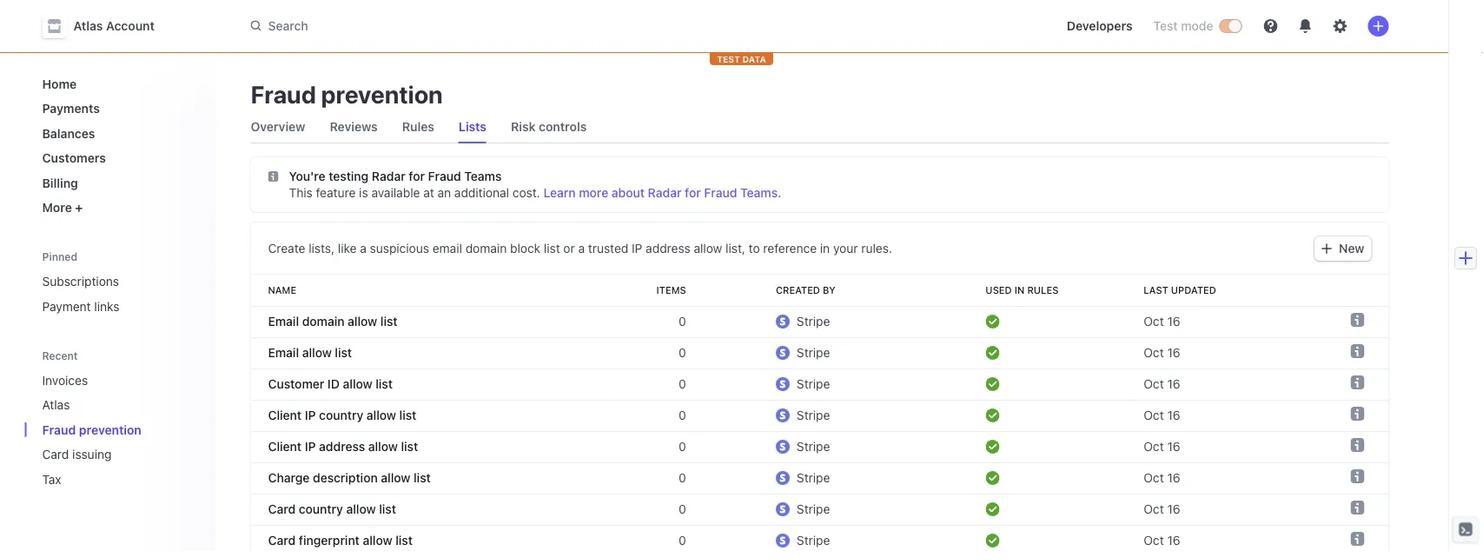 Task type: locate. For each thing, give the bounding box(es) containing it.
3 stripe from the top
[[797, 377, 830, 391]]

client ip country allow list
[[268, 408, 417, 422]]

fraud up card issuing
[[42, 422, 76, 437]]

atlas inside recent element
[[42, 398, 70, 412]]

allow left "list,"
[[694, 241, 723, 256]]

in
[[820, 241, 830, 256]]

1 horizontal spatial a
[[578, 241, 585, 256]]

allow up email allow list
[[348, 314, 377, 329]]

card left fingerprint in the bottom of the page
[[268, 533, 296, 548]]

domain up email allow list
[[302, 314, 345, 329]]

stripe for email allow list
[[797, 346, 830, 360]]

address
[[646, 241, 691, 256], [319, 439, 365, 454]]

3 oct 16 link from the top
[[1137, 369, 1295, 400]]

6 oct 16 link from the top
[[1137, 462, 1295, 494]]

2 oct 16 from the top
[[1144, 346, 1181, 360]]

8 16 from the top
[[1168, 533, 1181, 548]]

1 vertical spatial card
[[268, 502, 296, 516]]

stripe link for card country allow list
[[769, 494, 903, 525]]

oct for client ip country allow list
[[1144, 408, 1164, 422]]

test
[[1154, 19, 1178, 33]]

0 link for card fingerprint allow list
[[614, 525, 693, 551]]

6 16 from the top
[[1168, 471, 1181, 485]]

1 0 from the top
[[679, 314, 686, 329]]

ip down customer
[[305, 408, 316, 422]]

0 vertical spatial atlas
[[73, 19, 103, 33]]

fraud left teams.
[[704, 186, 738, 200]]

16 for email domain allow list
[[1168, 314, 1181, 329]]

radar up available
[[372, 169, 406, 183]]

16
[[1168, 314, 1181, 329], [1168, 346, 1181, 360], [1168, 377, 1181, 391], [1168, 408, 1181, 422], [1168, 439, 1181, 454], [1168, 471, 1181, 485], [1168, 502, 1181, 516], [1168, 533, 1181, 548]]

oct for customer id allow list
[[1144, 377, 1164, 391]]

list down client ip country allow list link
[[401, 439, 418, 454]]

8 0 link from the top
[[614, 525, 693, 551]]

0 horizontal spatial atlas
[[42, 398, 70, 412]]

7 oct from the top
[[1144, 502, 1164, 516]]

8 oct 16 from the top
[[1144, 533, 1181, 548]]

0 vertical spatial ip
[[632, 241, 643, 256]]

for
[[409, 169, 425, 183], [685, 186, 701, 200]]

1 horizontal spatial radar
[[648, 186, 682, 200]]

customer
[[268, 377, 324, 391]]

2 0 from the top
[[679, 346, 686, 360]]

fraud inside recent element
[[42, 422, 76, 437]]

teams
[[464, 169, 502, 183]]

atlas for atlas account
[[73, 19, 103, 33]]

fraud prevention up 'reviews'
[[251, 80, 443, 108]]

invoices
[[42, 373, 88, 387]]

0 for email allow list
[[679, 346, 686, 360]]

1 horizontal spatial fraud prevention
[[251, 80, 443, 108]]

0 link
[[614, 306, 693, 337], [614, 337, 693, 369], [614, 369, 693, 400], [614, 400, 693, 431], [614, 431, 693, 462], [614, 462, 693, 494], [614, 494, 693, 525], [614, 525, 693, 551]]

search
[[268, 18, 308, 33]]

oct 16 link
[[1137, 306, 1295, 337], [1137, 337, 1295, 369], [1137, 369, 1295, 400], [1137, 400, 1295, 431], [1137, 431, 1295, 462], [1137, 462, 1295, 494], [1137, 494, 1295, 525], [1137, 525, 1295, 551]]

ip right trusted
[[632, 241, 643, 256]]

tax link
[[35, 465, 178, 493]]

email allow list link
[[251, 337, 614, 369]]

8 oct 16 link from the top
[[1137, 525, 1295, 551]]

4 stripe link from the top
[[769, 400, 903, 431]]

4 0 from the top
[[679, 408, 686, 422]]

0 horizontal spatial address
[[319, 439, 365, 454]]

mode
[[1181, 19, 1214, 33]]

1 vertical spatial prevention
[[79, 422, 142, 437]]

overview
[[251, 120, 306, 134]]

4 0 link from the top
[[614, 400, 693, 431]]

about
[[612, 186, 645, 200]]

more
[[579, 186, 609, 200]]

0 horizontal spatial prevention
[[79, 422, 142, 437]]

7 0 link from the top
[[614, 494, 693, 525]]

email up customer
[[268, 346, 299, 360]]

domain right the email at left top
[[466, 241, 507, 256]]

stripe for card fingerprint allow list
[[797, 533, 830, 548]]

1 oct 16 link from the top
[[1137, 306, 1295, 337]]

customer id allow list
[[268, 377, 393, 391]]

radar
[[372, 169, 406, 183], [648, 186, 682, 200]]

oct 16 for customer id allow list
[[1144, 377, 1181, 391]]

learn more about radar for fraud teams. link
[[544, 186, 782, 200]]

address down client ip country allow list
[[319, 439, 365, 454]]

5 0 link from the top
[[614, 431, 693, 462]]

2 stripe link from the top
[[769, 337, 903, 369]]

email for email allow list
[[268, 346, 299, 360]]

0 horizontal spatial a
[[360, 241, 367, 256]]

oct 16 link for client ip address allow list
[[1137, 431, 1295, 462]]

5 stripe link from the top
[[769, 431, 903, 462]]

2 oct 16 link from the top
[[1137, 337, 1295, 369]]

0 link for email domain allow list
[[614, 306, 693, 337]]

email domain allow list link
[[251, 306, 614, 337]]

1 16 from the top
[[1168, 314, 1181, 329]]

svg image
[[1322, 243, 1333, 254]]

rules right in at the bottom of the page
[[1028, 285, 1059, 296]]

0 link for email allow list
[[614, 337, 693, 369]]

data
[[743, 54, 767, 64]]

8 stripe from the top
[[797, 533, 830, 548]]

6 stripe link from the top
[[769, 462, 903, 494]]

client
[[268, 408, 302, 422], [268, 439, 302, 454]]

5 oct 16 from the top
[[1144, 439, 1181, 454]]

3 oct from the top
[[1144, 377, 1164, 391]]

7 oct 16 from the top
[[1144, 502, 1181, 516]]

1 horizontal spatial address
[[646, 241, 691, 256]]

1 vertical spatial ip
[[305, 408, 316, 422]]

like
[[338, 241, 357, 256]]

card down charge
[[268, 502, 296, 516]]

stripe link for charge description allow list
[[769, 462, 903, 494]]

subscriptions link
[[35, 267, 202, 296]]

charge description allow list link
[[251, 462, 614, 494]]

prevention up 'reviews'
[[321, 80, 443, 108]]

oct 16 for email domain allow list
[[1144, 314, 1181, 329]]

6 0 link from the top
[[614, 462, 693, 494]]

more +
[[42, 200, 83, 215]]

used in rules
[[986, 285, 1059, 296]]

oct for email domain allow list
[[1144, 314, 1164, 329]]

for right about
[[685, 186, 701, 200]]

country up fingerprint in the bottom of the page
[[299, 502, 343, 516]]

settings image
[[1334, 19, 1348, 33]]

you're testing radar for fraud teams this feature is available at an additional cost. learn more about radar for fraud teams.
[[289, 169, 782, 200]]

client down customer
[[268, 408, 302, 422]]

client up charge
[[268, 439, 302, 454]]

2 vertical spatial ip
[[305, 439, 316, 454]]

card for card issuing
[[42, 447, 69, 462]]

country up 'client ip address allow list'
[[319, 408, 364, 422]]

email for email domain allow list
[[268, 314, 299, 329]]

atlas link
[[35, 391, 178, 419]]

reviews
[[330, 120, 378, 134]]

4 oct from the top
[[1144, 408, 1164, 422]]

rules left lists
[[402, 120, 435, 134]]

0 horizontal spatial rules
[[402, 120, 435, 134]]

a
[[360, 241, 367, 256], [578, 241, 585, 256]]

8 0 from the top
[[679, 533, 686, 548]]

testing
[[329, 169, 369, 183]]

2 oct from the top
[[1144, 346, 1164, 360]]

radar right about
[[648, 186, 682, 200]]

5 0 from the top
[[679, 439, 686, 454]]

1 stripe link from the top
[[769, 306, 903, 337]]

6 oct 16 from the top
[[1144, 471, 1181, 485]]

5 stripe from the top
[[797, 439, 830, 454]]

3 0 link from the top
[[614, 369, 693, 400]]

card
[[42, 447, 69, 462], [268, 502, 296, 516], [268, 533, 296, 548]]

prevention down atlas link at the bottom of the page
[[79, 422, 142, 437]]

balances
[[42, 126, 95, 140]]

2 client from the top
[[268, 439, 302, 454]]

1 horizontal spatial rules
[[1028, 285, 1059, 296]]

0 for card fingerprint allow list
[[679, 533, 686, 548]]

0 for email domain allow list
[[679, 314, 686, 329]]

stripe
[[797, 314, 830, 329], [797, 346, 830, 360], [797, 377, 830, 391], [797, 408, 830, 422], [797, 439, 830, 454], [797, 471, 830, 485], [797, 502, 830, 516], [797, 533, 830, 548]]

1 vertical spatial radar
[[648, 186, 682, 200]]

address up items
[[646, 241, 691, 256]]

list,
[[726, 241, 746, 256]]

1 a from the left
[[360, 241, 367, 256]]

3 stripe link from the top
[[769, 369, 903, 400]]

16 for customer id allow list
[[1168, 377, 1181, 391]]

1 horizontal spatial for
[[685, 186, 701, 200]]

0 link for client ip address allow list
[[614, 431, 693, 462]]

6 stripe from the top
[[797, 471, 830, 485]]

stripe for client ip country allow list
[[797, 408, 830, 422]]

6 0 from the top
[[679, 471, 686, 485]]

help image
[[1264, 19, 1278, 33]]

1 email from the top
[[268, 314, 299, 329]]

1 vertical spatial for
[[685, 186, 701, 200]]

home link
[[35, 70, 202, 98]]

1 stripe from the top
[[797, 314, 830, 329]]

tab list containing overview
[[244, 111, 1389, 143]]

atlas left account
[[73, 19, 103, 33]]

fraud prevention up issuing
[[42, 422, 142, 437]]

client for client ip country allow list
[[268, 408, 302, 422]]

2 0 link from the top
[[614, 337, 693, 369]]

5 oct 16 link from the top
[[1137, 431, 1295, 462]]

a right or
[[578, 241, 585, 256]]

1 vertical spatial fraud prevention
[[42, 422, 142, 437]]

1 vertical spatial country
[[299, 502, 343, 516]]

list right the id
[[376, 377, 393, 391]]

4 stripe from the top
[[797, 408, 830, 422]]

email down name
[[268, 314, 299, 329]]

prevention inside recent element
[[79, 422, 142, 437]]

5 oct from the top
[[1144, 439, 1164, 454]]

for up at at the left top of the page
[[409, 169, 425, 183]]

country
[[319, 408, 364, 422], [299, 502, 343, 516]]

allow down charge description allow list
[[346, 502, 376, 516]]

0 for client ip country allow list
[[679, 408, 686, 422]]

0 horizontal spatial domain
[[302, 314, 345, 329]]

list up the email allow list link
[[381, 314, 398, 329]]

8 oct from the top
[[1144, 533, 1164, 548]]

last
[[1144, 285, 1169, 296]]

atlas down invoices
[[42, 398, 70, 412]]

stripe link for email allow list
[[769, 337, 903, 369]]

oct
[[1144, 314, 1164, 329], [1144, 346, 1164, 360], [1144, 377, 1164, 391], [1144, 408, 1164, 422], [1144, 439, 1164, 454], [1144, 471, 1164, 485], [1144, 502, 1164, 516], [1144, 533, 1164, 548]]

additional
[[455, 186, 509, 200]]

svg image
[[268, 171, 279, 182]]

email
[[268, 314, 299, 329], [268, 346, 299, 360]]

card fingerprint allow list link
[[251, 525, 614, 551]]

oct 16 for charge description allow list
[[1144, 471, 1181, 485]]

ip up charge
[[305, 439, 316, 454]]

0 horizontal spatial for
[[409, 169, 425, 183]]

risk controls link
[[504, 115, 594, 139]]

8 stripe link from the top
[[769, 525, 903, 551]]

0 vertical spatial email
[[268, 314, 299, 329]]

0 vertical spatial radar
[[372, 169, 406, 183]]

a right like
[[360, 241, 367, 256]]

2 email from the top
[[268, 346, 299, 360]]

4 oct 16 link from the top
[[1137, 400, 1295, 431]]

more
[[42, 200, 72, 215]]

links
[[94, 299, 119, 313]]

created
[[776, 285, 821, 296]]

oct for charge description allow list
[[1144, 471, 1164, 485]]

7 oct 16 link from the top
[[1137, 494, 1295, 525]]

7 0 from the top
[[679, 502, 686, 516]]

available
[[372, 186, 420, 200]]

test mode
[[1154, 19, 1214, 33]]

16 for client ip address allow list
[[1168, 439, 1181, 454]]

charge
[[268, 471, 310, 485]]

0 vertical spatial domain
[[466, 241, 507, 256]]

1 vertical spatial email
[[268, 346, 299, 360]]

0 vertical spatial rules
[[402, 120, 435, 134]]

7 stripe from the top
[[797, 502, 830, 516]]

3 16 from the top
[[1168, 377, 1181, 391]]

0 vertical spatial card
[[42, 447, 69, 462]]

tab list
[[244, 111, 1389, 143]]

1 vertical spatial domain
[[302, 314, 345, 329]]

lists link
[[452, 115, 494, 139]]

card for card country allow list
[[268, 502, 296, 516]]

atlas
[[73, 19, 103, 33], [42, 398, 70, 412]]

used
[[986, 285, 1012, 296]]

3 0 from the top
[[679, 377, 686, 391]]

ip
[[632, 241, 643, 256], [305, 408, 316, 422], [305, 439, 316, 454]]

3 oct 16 from the top
[[1144, 377, 1181, 391]]

an
[[438, 186, 451, 200]]

6 oct from the top
[[1144, 471, 1164, 485]]

rules link
[[395, 115, 441, 139]]

id
[[328, 377, 340, 391]]

payment links
[[42, 299, 119, 313]]

atlas inside 'button'
[[73, 19, 103, 33]]

email allow list
[[268, 346, 352, 360]]

card inside recent element
[[42, 447, 69, 462]]

0 vertical spatial country
[[319, 408, 364, 422]]

0
[[679, 314, 686, 329], [679, 346, 686, 360], [679, 377, 686, 391], [679, 408, 686, 422], [679, 439, 686, 454], [679, 471, 686, 485], [679, 502, 686, 516], [679, 533, 686, 548]]

to
[[749, 241, 760, 256]]

1 oct from the top
[[1144, 314, 1164, 329]]

stripe link
[[769, 306, 903, 337], [769, 337, 903, 369], [769, 369, 903, 400], [769, 400, 903, 431], [769, 431, 903, 462], [769, 462, 903, 494], [769, 494, 903, 525], [769, 525, 903, 551]]

1 horizontal spatial prevention
[[321, 80, 443, 108]]

0 horizontal spatial fraud prevention
[[42, 422, 142, 437]]

card country allow list
[[268, 502, 396, 516]]

lists,
[[309, 241, 335, 256]]

oct 16 link for customer id allow list
[[1137, 369, 1295, 400]]

2 stripe from the top
[[797, 346, 830, 360]]

0 vertical spatial for
[[409, 169, 425, 183]]

allow right the id
[[343, 377, 373, 391]]

oct 16 for email allow list
[[1144, 346, 1181, 360]]

ip for client ip address allow list
[[305, 439, 316, 454]]

test data
[[717, 54, 767, 64]]

1 client from the top
[[268, 408, 302, 422]]

4 16 from the top
[[1168, 408, 1181, 422]]

2 vertical spatial card
[[268, 533, 296, 548]]

1 0 link from the top
[[614, 306, 693, 337]]

1 horizontal spatial atlas
[[73, 19, 103, 33]]

oct 16 for client ip address allow list
[[1144, 439, 1181, 454]]

prevention
[[321, 80, 443, 108], [79, 422, 142, 437]]

list up the id
[[335, 346, 352, 360]]

4 oct 16 from the top
[[1144, 408, 1181, 422]]

card up tax
[[42, 447, 69, 462]]

stripe link for client ip address allow list
[[769, 431, 903, 462]]

1 oct 16 from the top
[[1144, 314, 1181, 329]]

suspicious
[[370, 241, 429, 256]]

1 vertical spatial atlas
[[42, 398, 70, 412]]

0 vertical spatial client
[[268, 408, 302, 422]]

1 vertical spatial client
[[268, 439, 302, 454]]

7 16 from the top
[[1168, 502, 1181, 516]]

5 16 from the top
[[1168, 439, 1181, 454]]

2 16 from the top
[[1168, 346, 1181, 360]]

7 stripe link from the top
[[769, 494, 903, 525]]

allow up charge description allow list
[[368, 439, 398, 454]]



Task type: vqa. For each thing, say whether or not it's contained in the screenshot.
the No code Create a subscription from the Dashboard
no



Task type: describe. For each thing, give the bounding box(es) containing it.
controls
[[539, 120, 587, 134]]

0 for charge description allow list
[[679, 471, 686, 485]]

billing link
[[35, 169, 202, 197]]

new button
[[1315, 236, 1372, 261]]

oct 16 link for card fingerprint allow list
[[1137, 525, 1295, 551]]

this
[[289, 186, 313, 200]]

by
[[823, 285, 836, 296]]

risk controls
[[511, 120, 587, 134]]

notifications image
[[1299, 19, 1313, 33]]

stripe link for email domain allow list
[[769, 306, 903, 337]]

stripe for card country allow list
[[797, 502, 830, 516]]

customer id allow list link
[[251, 369, 614, 400]]

reviews link
[[323, 115, 385, 139]]

invoices link
[[35, 366, 178, 394]]

0 for client ip address allow list
[[679, 439, 686, 454]]

payment links link
[[35, 292, 202, 320]]

pinned element
[[35, 267, 202, 320]]

1 horizontal spatial domain
[[466, 241, 507, 256]]

email domain allow list
[[268, 314, 398, 329]]

block
[[510, 241, 541, 256]]

stripe link for card fingerprint allow list
[[769, 525, 903, 551]]

0 link for client ip country allow list
[[614, 400, 693, 431]]

oct 16 link for email allow list
[[1137, 337, 1295, 369]]

teams.
[[741, 186, 782, 200]]

oct 16 for card country allow list
[[1144, 502, 1181, 516]]

rules inside tab list
[[402, 120, 435, 134]]

subscriptions
[[42, 274, 119, 289]]

client ip address allow list
[[268, 439, 418, 454]]

allow up 'client ip address allow list'
[[367, 408, 396, 422]]

client ip country allow list link
[[251, 400, 614, 431]]

card for card fingerprint allow list
[[268, 533, 296, 548]]

stripe for charge description allow list
[[797, 471, 830, 485]]

0 for card country allow list
[[679, 502, 686, 516]]

oct for email allow list
[[1144, 346, 1164, 360]]

lists
[[459, 120, 487, 134]]

stripe link for customer id allow list
[[769, 369, 903, 400]]

oct 16 for card fingerprint allow list
[[1144, 533, 1181, 548]]

0 vertical spatial address
[[646, 241, 691, 256]]

allow up customer id allow list
[[302, 346, 332, 360]]

recent
[[42, 349, 78, 361]]

name
[[268, 285, 296, 296]]

list down customer id allow list 'link'
[[400, 408, 417, 422]]

oct for card country allow list
[[1144, 502, 1164, 516]]

recent element
[[25, 366, 216, 493]]

card issuing link
[[35, 440, 178, 469]]

allow right fingerprint in the bottom of the page
[[363, 533, 393, 548]]

or
[[564, 241, 575, 256]]

balances link
[[35, 119, 202, 147]]

created by
[[776, 285, 836, 296]]

card country allow list link
[[251, 494, 614, 525]]

cost.
[[513, 186, 540, 200]]

fraud prevention inside recent element
[[42, 422, 142, 437]]

reference
[[764, 241, 817, 256]]

16 for client ip country allow list
[[1168, 408, 1181, 422]]

customers
[[42, 151, 106, 165]]

core navigation links element
[[35, 70, 202, 222]]

0 vertical spatial prevention
[[321, 80, 443, 108]]

16 for card fingerprint allow list
[[1168, 533, 1181, 548]]

updated
[[1172, 285, 1217, 296]]

learn
[[544, 186, 576, 200]]

1 vertical spatial rules
[[1028, 285, 1059, 296]]

test
[[717, 54, 740, 64]]

atlas for atlas
[[42, 398, 70, 412]]

stripe for client ip address allow list
[[797, 439, 830, 454]]

fingerprint
[[299, 533, 360, 548]]

Search text field
[[240, 10, 731, 42]]

stripe for email domain allow list
[[797, 314, 830, 329]]

description
[[313, 471, 378, 485]]

risk
[[511, 120, 536, 134]]

recent navigation links element
[[25, 341, 216, 493]]

account
[[106, 19, 155, 33]]

1 vertical spatial address
[[319, 439, 365, 454]]

atlas account button
[[42, 14, 172, 38]]

0 horizontal spatial radar
[[372, 169, 406, 183]]

0 link for charge description allow list
[[614, 462, 693, 494]]

payments link
[[35, 94, 202, 123]]

Search search field
[[240, 10, 731, 42]]

trusted
[[588, 241, 629, 256]]

16 for charge description allow list
[[1168, 471, 1181, 485]]

overview link
[[244, 115, 312, 139]]

last updated
[[1144, 285, 1217, 296]]

issuing
[[72, 447, 112, 462]]

oct 16 for client ip country allow list
[[1144, 408, 1181, 422]]

stripe for customer id allow list
[[797, 377, 830, 391]]

email
[[433, 241, 462, 256]]

feature
[[316, 186, 356, 200]]

2 a from the left
[[578, 241, 585, 256]]

card fingerprint allow list
[[268, 533, 413, 548]]

oct 16 link for card country allow list
[[1137, 494, 1295, 525]]

billing
[[42, 176, 78, 190]]

items
[[657, 285, 686, 296]]

is
[[359, 186, 368, 200]]

allow inside 'link'
[[343, 377, 373, 391]]

new
[[1340, 241, 1365, 256]]

0 for customer id allow list
[[679, 377, 686, 391]]

pinned
[[42, 251, 77, 263]]

oct for card fingerprint allow list
[[1144, 533, 1164, 548]]

stripe link for client ip country allow list
[[769, 400, 903, 431]]

developers link
[[1060, 12, 1140, 40]]

oct 16 link for client ip country allow list
[[1137, 400, 1295, 431]]

16 for email allow list
[[1168, 346, 1181, 360]]

in
[[1015, 285, 1025, 296]]

0 link for card country allow list
[[614, 494, 693, 525]]

client ip address allow list link
[[251, 431, 614, 462]]

create lists, like a suspicious email domain block list or a trusted ip address allow list, to reference in your rules.
[[268, 241, 893, 256]]

fraud up an
[[428, 169, 461, 183]]

your
[[834, 241, 858, 256]]

16 for card country allow list
[[1168, 502, 1181, 516]]

+
[[75, 200, 83, 215]]

list down card country allow list link
[[396, 533, 413, 548]]

list inside 'link'
[[376, 377, 393, 391]]

card issuing
[[42, 447, 112, 462]]

ip for client ip country allow list
[[305, 408, 316, 422]]

list down charge description allow list
[[379, 502, 396, 516]]

customers link
[[35, 144, 202, 172]]

allow down client ip address allow list link
[[381, 471, 411, 485]]

client for client ip address allow list
[[268, 439, 302, 454]]

payments
[[42, 101, 100, 116]]

oct for client ip address allow list
[[1144, 439, 1164, 454]]

atlas account
[[73, 19, 155, 33]]

list down client ip address allow list link
[[414, 471, 431, 485]]

charge description allow list
[[268, 471, 431, 485]]

at
[[424, 186, 434, 200]]

create
[[268, 241, 305, 256]]

list left or
[[544, 241, 560, 256]]

tax
[[42, 472, 61, 486]]

oct 16 link for email domain allow list
[[1137, 306, 1295, 337]]

oct 16 link for charge description allow list
[[1137, 462, 1295, 494]]

0 vertical spatial fraud prevention
[[251, 80, 443, 108]]

you're
[[289, 169, 326, 183]]

developers
[[1067, 19, 1133, 33]]

pinned navigation links element
[[35, 243, 206, 320]]

fraud up overview at the left of the page
[[251, 80, 316, 108]]

payment
[[42, 299, 91, 313]]

0 link for customer id allow list
[[614, 369, 693, 400]]



